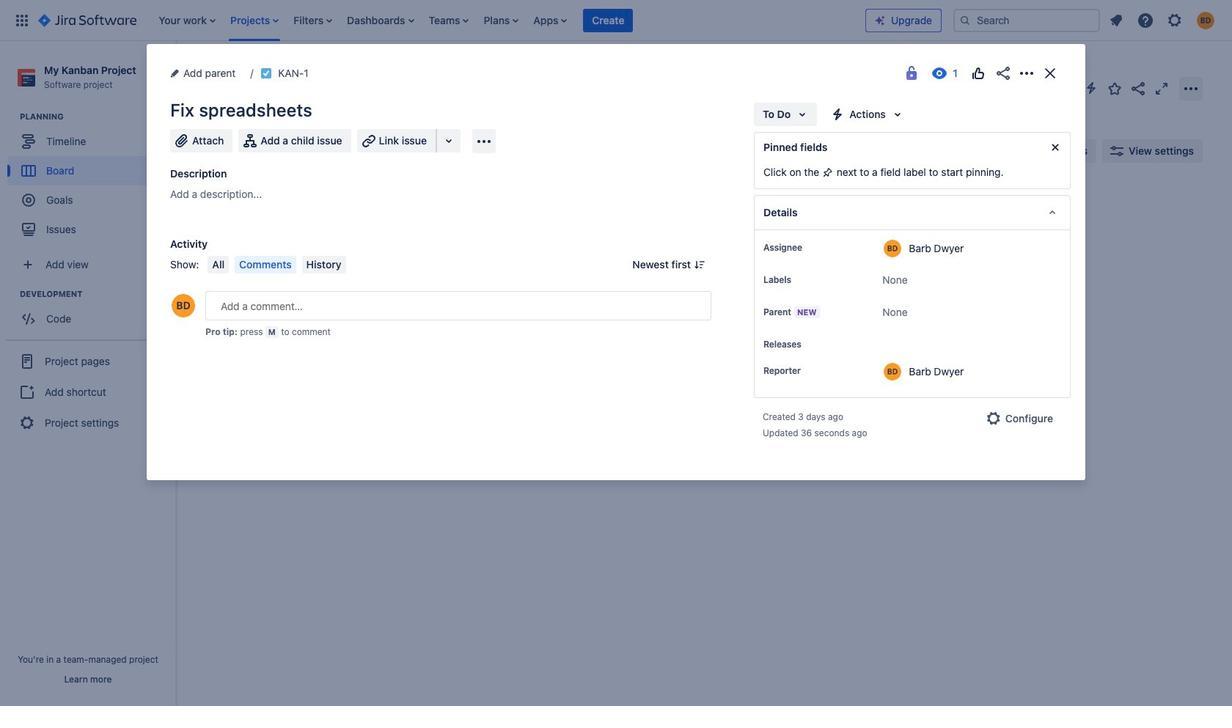 Task type: vqa. For each thing, say whether or not it's contained in the screenshot.
vote options: no one has voted for this issue yet. icon
yes



Task type: locate. For each thing, give the bounding box(es) containing it.
2 heading from the top
[[20, 289, 175, 300]]

list item
[[154, 0, 220, 41], [226, 0, 283, 41], [289, 0, 337, 41], [343, 0, 419, 41], [424, 0, 474, 41], [479, 0, 523, 41], [529, 0, 572, 41], [584, 0, 634, 41]]

list
[[151, 0, 866, 41], [1104, 7, 1224, 33]]

goal image
[[22, 194, 35, 207]]

2 vertical spatial group
[[6, 340, 170, 444]]

hide message image
[[1047, 139, 1065, 156]]

1 horizontal spatial list
[[1104, 7, 1224, 33]]

add app image
[[475, 132, 493, 150]]

vote options: no one has voted for this issue yet. image
[[970, 65, 988, 82]]

None search field
[[954, 8, 1101, 32]]

6 list item from the left
[[479, 0, 523, 41]]

task image
[[261, 68, 272, 79], [218, 266, 230, 277]]

0 vertical spatial heading
[[20, 111, 175, 123]]

banner
[[0, 0, 1233, 41]]

1 horizontal spatial task image
[[261, 68, 272, 79]]

5 list item from the left
[[424, 0, 474, 41]]

copy link to issue image
[[306, 67, 318, 79]]

1 vertical spatial heading
[[20, 289, 175, 300]]

1 list item from the left
[[154, 0, 220, 41]]

Search this board text field
[[207, 138, 274, 164]]

7 list item from the left
[[529, 0, 572, 41]]

primary element
[[9, 0, 866, 41]]

0 horizontal spatial task image
[[218, 266, 230, 277]]

menu bar
[[205, 256, 349, 274]]

group
[[7, 111, 175, 249], [7, 289, 175, 338], [6, 340, 170, 444]]

heading
[[20, 111, 175, 123], [20, 289, 175, 300]]

dialog
[[147, 44, 1086, 481]]

jira software image
[[38, 11, 137, 29], [38, 11, 137, 29]]

sidebar element
[[0, 41, 176, 707]]



Task type: describe. For each thing, give the bounding box(es) containing it.
8 list item from the left
[[584, 0, 634, 41]]

enter full screen image
[[1153, 80, 1171, 97]]

1 heading from the top
[[20, 111, 175, 123]]

star kan board image
[[1107, 80, 1124, 97]]

0 vertical spatial group
[[7, 111, 175, 249]]

3 list item from the left
[[289, 0, 337, 41]]

close image
[[1042, 65, 1060, 82]]

actions image
[[1018, 65, 1036, 82]]

link web pages and more image
[[440, 132, 458, 150]]

Search field
[[954, 8, 1101, 32]]

details element
[[754, 195, 1071, 230]]

0 vertical spatial task image
[[261, 68, 272, 79]]

1 vertical spatial task image
[[218, 266, 230, 277]]

2 list item from the left
[[226, 0, 283, 41]]

1 vertical spatial group
[[7, 289, 175, 338]]

Add a comment… field
[[205, 291, 712, 321]]

search image
[[960, 14, 971, 26]]

create column image
[[829, 192, 847, 210]]

add people image
[[361, 142, 379, 160]]

0 horizontal spatial list
[[151, 0, 866, 41]]

4 list item from the left
[[343, 0, 419, 41]]



